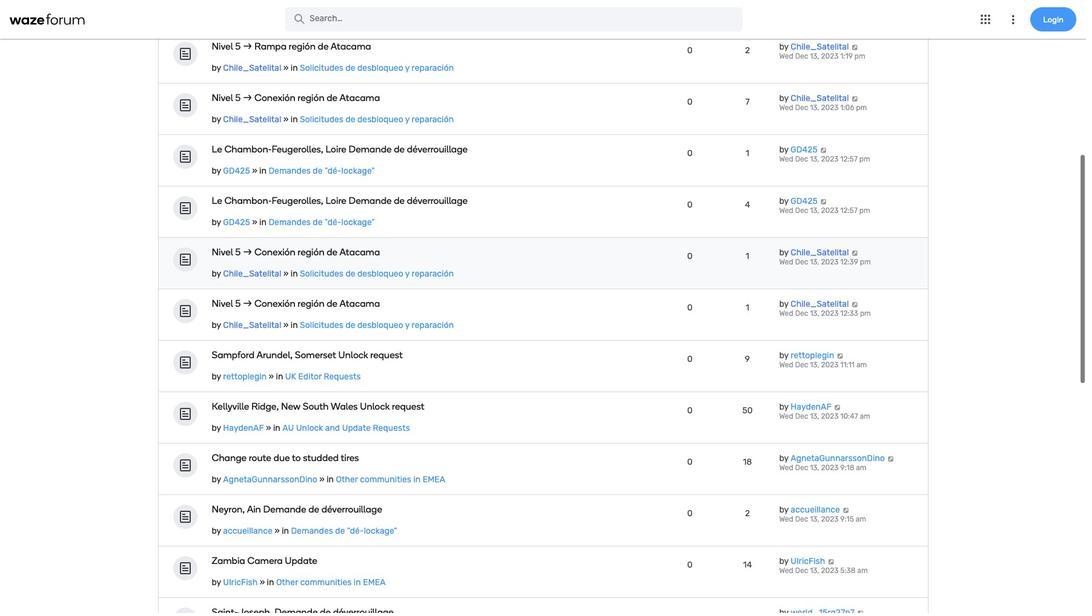 Task type: locate. For each thing, give the bounding box(es) containing it.
5:38
[[840, 567, 856, 576]]

wed dec 13, 2023 12:57 pm
[[779, 155, 870, 164], [779, 207, 870, 215]]

13, left 5:38
[[810, 567, 819, 576]]

to
[[292, 453, 301, 464]]

1 5 from the top
[[235, 41, 241, 52]]

request up kellyville ridge, new south wales unlock request link
[[370, 350, 403, 361]]

request up change route due to studded tires link
[[392, 401, 424, 413]]

au
[[282, 424, 294, 434]]

haydenaf left "10:47"
[[791, 402, 831, 413]]

0 vertical spatial agnetagunnarssondino link
[[791, 454, 885, 464]]

rettoplegin down sampford
[[223, 372, 267, 382]]

0 vertical spatial by gd425 » in demandes de "dé-lockage"
[[212, 166, 375, 177]]

13, down 'wed dec 13, 2023 1:06 pm'
[[810, 155, 819, 164]]

wed for nivel 5 -> rampa región de atacama link
[[779, 52, 793, 61]]

0 horizontal spatial update
[[285, 556, 317, 567]]

1 down 7
[[746, 149, 749, 159]]

wed dec 13, 2023 12:57 pm for 1
[[779, 155, 870, 164]]

6 0 from the top
[[687, 303, 693, 313]]

other down the camera
[[276, 578, 298, 588]]

feugerolles,
[[272, 144, 323, 155], [272, 195, 323, 207]]

1 vertical spatial other communities in emea link
[[276, 578, 386, 588]]

0 horizontal spatial other
[[276, 578, 298, 588]]

solicitudes for wed dec 13, 2023 1:06 pm
[[300, 115, 343, 125]]

desbloqueo for wed dec 13, 2023 12:39 pm
[[357, 269, 403, 279]]

gd425 link
[[791, 145, 818, 155], [223, 166, 250, 177], [791, 197, 818, 207], [223, 218, 250, 228]]

wed dec 13, 2023 10:47 am
[[779, 413, 870, 421]]

1 vertical spatial rettoplegin link
[[223, 372, 267, 382]]

2023 left 12:39
[[821, 258, 839, 267]]

rettoplegin for by rettoplegin » in uk editor requests
[[223, 372, 267, 382]]

0 vertical spatial le chambon-feugerolles, loire demande de déverrouillage link
[[212, 144, 576, 155]]

1 horizontal spatial other
[[336, 475, 358, 485]]

solicitudes de desbloqueo y reparación link for wed dec 13, 2023 12:33 pm
[[300, 321, 454, 331]]

other for zambia camera update
[[276, 578, 298, 588]]

0 horizontal spatial haydenaf link
[[223, 424, 264, 434]]

13, left "10:47"
[[810, 413, 819, 421]]

lockage"
[[365, 12, 398, 22], [341, 166, 375, 177], [341, 218, 375, 228], [364, 527, 397, 537]]

go to last post image up 1:06
[[851, 96, 859, 102]]

déverrouillage
[[407, 144, 468, 155], [407, 195, 468, 207], [321, 504, 382, 516]]

1 le chambon-feugerolles, loire demande de déverrouillage link from the top
[[212, 144, 576, 155]]

unlock
[[338, 350, 368, 361], [360, 401, 390, 413], [296, 424, 323, 434]]

11:11
[[840, 361, 855, 370]]

agnetagunnarssondino link down "route"
[[223, 475, 317, 485]]

2023
[[821, 52, 839, 61], [821, 104, 839, 112], [821, 155, 839, 164], [821, 207, 839, 215], [821, 258, 839, 267], [821, 310, 839, 318], [821, 361, 839, 370], [821, 413, 839, 421], [821, 464, 839, 473], [821, 516, 839, 524], [821, 567, 839, 576]]

am right "10:47"
[[860, 413, 870, 421]]

11 wed from the top
[[779, 567, 793, 576]]

1
[[746, 149, 749, 159], [746, 252, 749, 262], [746, 303, 749, 313]]

4 > from the top
[[248, 298, 252, 310]]

ulricfish link down zambia
[[223, 578, 258, 588]]

wed dec 13, 2023 9:18 am
[[779, 464, 867, 473]]

13, left '9:15'
[[810, 516, 819, 524]]

» for neyron, ain demande de déverrouillage link
[[275, 527, 280, 537]]

0 vertical spatial accueillance
[[791, 505, 840, 516]]

2 le chambon-feugerolles, loire demande de déverrouillage link from the top
[[212, 195, 576, 207]]

0 horizontal spatial agnetagunnarssondino link
[[223, 475, 317, 485]]

1 vertical spatial le chambon-feugerolles, loire demande de déverrouillage
[[212, 195, 468, 207]]

communities for change route due to studded tires
[[360, 475, 411, 485]]

update
[[342, 424, 371, 434], [285, 556, 317, 567]]

2023 for 'nivel 5 -> conexión región de atacama' link corresponding to wed dec 13, 2023 12:33 pm
[[821, 310, 839, 318]]

2023 left 11:11
[[821, 361, 839, 370]]

by gd425
[[779, 145, 818, 155], [779, 197, 818, 207]]

2 loire from the top
[[326, 195, 346, 207]]

dec down 'wed dec 13, 2023 1:06 pm'
[[795, 155, 808, 164]]

emea down change route due to studded tires link
[[423, 475, 445, 485]]

go to last post image
[[851, 44, 859, 51], [851, 96, 859, 102], [851, 250, 859, 256], [851, 302, 859, 308], [836, 353, 844, 359], [834, 405, 841, 411]]

1 vertical spatial emea
[[363, 578, 386, 588]]

accueillance for by accueillance » in demandes de "dé-lockage"
[[223, 527, 272, 537]]

dec
[[795, 52, 808, 61], [795, 104, 808, 112], [795, 155, 808, 164], [795, 207, 808, 215], [795, 258, 808, 267], [795, 310, 808, 318], [795, 361, 808, 370], [795, 413, 808, 421], [795, 464, 808, 473], [795, 516, 808, 524], [795, 567, 808, 576]]

2023 for change route due to studded tires link
[[821, 464, 839, 473]]

5 2023 from the top
[[821, 258, 839, 267]]

1 horizontal spatial rettoplegin link
[[791, 351, 834, 361]]

chile_satelital
[[791, 42, 849, 52], [223, 63, 281, 74], [791, 94, 849, 104], [223, 115, 281, 125], [791, 248, 849, 258], [223, 269, 281, 279], [791, 299, 849, 310], [223, 321, 281, 331]]

other down tires
[[336, 475, 358, 485]]

5 13, from the top
[[810, 258, 819, 267]]

other communities in emea link down change route due to studded tires link
[[336, 475, 445, 485]]

2023 for nivel 5 -> rampa región de atacama link
[[821, 52, 839, 61]]

go to last post image up 11:11
[[836, 353, 844, 359]]

2 wed from the top
[[779, 104, 793, 112]]

ulricfish link left 5:38
[[791, 557, 825, 567]]

1 vertical spatial conexión
[[254, 247, 295, 258]]

zambia
[[212, 556, 245, 567]]

1 by gd425 from the top
[[779, 145, 818, 155]]

agnetagunnarssondino link down "10:47"
[[791, 454, 885, 464]]

1 2 from the top
[[745, 46, 750, 56]]

by chile_satelital
[[779, 42, 849, 52], [779, 94, 849, 104], [779, 248, 849, 258], [779, 299, 849, 310]]

> for wed dec 13, 2023 12:33 pm
[[248, 298, 252, 310]]

7 0 from the top
[[687, 355, 693, 365]]

accueillance down the ain
[[223, 527, 272, 537]]

other
[[336, 475, 358, 485], [276, 578, 298, 588]]

0 vertical spatial agnetagunnarssondino
[[791, 454, 885, 464]]

solicitudes de desbloqueo y reparación link for wed dec 13, 2023 1:06 pm
[[300, 115, 454, 125]]

3 conexión from the top
[[254, 298, 295, 310]]

communities
[[360, 475, 411, 485], [300, 578, 352, 588]]

1 chambon- from the top
[[224, 144, 272, 155]]

2 desbloqueo from the top
[[357, 115, 403, 125]]

11 2023 from the top
[[821, 567, 839, 576]]

4 reparación from the top
[[412, 321, 454, 331]]

4
[[745, 200, 750, 210]]

am right 11:11
[[856, 361, 867, 370]]

de
[[336, 12, 346, 22], [318, 41, 329, 52], [346, 63, 355, 74], [327, 92, 338, 104], [346, 115, 355, 125], [394, 144, 405, 155], [313, 166, 323, 177], [394, 195, 405, 207], [313, 218, 323, 228], [327, 247, 338, 258], [346, 269, 355, 279], [327, 298, 338, 310], [346, 321, 355, 331], [308, 504, 319, 516], [335, 527, 345, 537]]

2 vertical spatial 1
[[746, 303, 749, 313]]

1 nivel 5 -> conexión región de atacama from the top
[[212, 92, 380, 104]]

unlock right wales
[[360, 401, 390, 413]]

requests
[[324, 372, 361, 382], [373, 424, 410, 434]]

0 horizontal spatial rettoplegin link
[[223, 372, 267, 382]]

9 13, from the top
[[810, 464, 819, 473]]

1 for wed dec 13, 2023 12:33 pm
[[746, 303, 749, 313]]

in for demandes de "dé-lockage" link associated with 2
[[282, 527, 289, 537]]

nivel for wed dec 13, 2023 12:39 pm
[[212, 247, 233, 258]]

wed for change route due to studded tires link
[[779, 464, 793, 473]]

dec left 1:06
[[795, 104, 808, 112]]

2 1 from the top
[[746, 252, 749, 262]]

nivel 5 -> conexión región de atacama for wed dec 13, 2023 12:33 pm
[[212, 298, 380, 310]]

5 for wed dec 13, 2023 12:33 pm
[[235, 298, 241, 310]]

2 feugerolles, from the top
[[272, 195, 323, 207]]

accueillance link down the ain
[[223, 527, 272, 537]]

3 13, from the top
[[810, 155, 819, 164]]

1 reparación from the top
[[412, 63, 454, 74]]

0 vertical spatial by gd425
[[779, 145, 818, 155]]

5
[[235, 41, 241, 52], [235, 92, 241, 104], [235, 247, 241, 258], [235, 298, 241, 310]]

2 by chile_satelital from the top
[[779, 94, 849, 104]]

dec right 4
[[795, 207, 808, 215]]

am for studded
[[856, 464, 867, 473]]

1 loire from the top
[[326, 144, 346, 155]]

4 5 from the top
[[235, 298, 241, 310]]

2023 left "10:47"
[[821, 413, 839, 421]]

0 vertical spatial conexión
[[254, 92, 295, 104]]

in
[[283, 12, 290, 22], [291, 63, 298, 74], [291, 115, 298, 125], [259, 166, 267, 177], [259, 218, 267, 228], [291, 269, 298, 279], [291, 321, 298, 331], [276, 372, 283, 382], [273, 424, 280, 434], [327, 475, 334, 485], [413, 475, 421, 485], [282, 527, 289, 537], [267, 578, 274, 588], [354, 578, 361, 588]]

2023 for zambia camera update link
[[821, 567, 839, 576]]

2 > from the top
[[248, 92, 252, 104]]

wed
[[779, 52, 793, 61], [779, 104, 793, 112], [779, 155, 793, 164], [779, 207, 793, 215], [779, 258, 793, 267], [779, 310, 793, 318], [779, 361, 793, 370], [779, 413, 793, 421], [779, 464, 793, 473], [779, 516, 793, 524], [779, 567, 793, 576]]

by gd425 » in demandes de "dé-lockage" for 1
[[212, 166, 375, 177]]

2 le from the top
[[212, 195, 222, 207]]

1 horizontal spatial ulricfish
[[791, 557, 825, 567]]

1 vertical spatial le chambon-feugerolles, loire demande de déverrouillage link
[[212, 195, 576, 207]]

haydenaf link down kellyville
[[223, 424, 264, 434]]

by chile_satelital » in solicitudes de desbloqueo y reparación for wed dec 13, 2023 1:19 pm
[[212, 63, 454, 74]]

by gd425 for 4
[[779, 197, 818, 207]]

1 vertical spatial demande
[[349, 195, 392, 207]]

12:57 for 1
[[840, 155, 858, 164]]

update right and
[[342, 424, 371, 434]]

requests down kellyville ridge, new south wales unlock request link
[[373, 424, 410, 434]]

0 vertical spatial chambon-
[[224, 144, 272, 155]]

go to last post image for 1
[[820, 147, 827, 153]]

1 vertical spatial déverrouillage
[[407, 195, 468, 207]]

dec left 5:38
[[795, 567, 808, 576]]

» for sampford arundel, somerset unlock request link in the bottom of the page
[[269, 372, 274, 382]]

ulricfish link
[[791, 557, 825, 567], [223, 578, 258, 588]]

am right '9:15'
[[856, 516, 866, 524]]

demandes de "dé-lockage" link for 2
[[291, 527, 397, 537]]

demandes de "dé-lockage" link for 1
[[269, 166, 375, 177]]

au unlock and update requests link
[[282, 424, 410, 434]]

0 vertical spatial rettoplegin link
[[791, 351, 834, 361]]

2 chambon- from the top
[[224, 195, 272, 207]]

2 by gd425 » in demandes de "dé-lockage" from the top
[[212, 218, 375, 228]]

7
[[745, 97, 750, 107]]

and
[[325, 424, 340, 434]]

1 nivel from the top
[[212, 41, 233, 52]]

solicitudes
[[300, 63, 343, 74], [300, 115, 343, 125], [300, 269, 343, 279], [300, 321, 343, 331]]

accueillance left '9:15'
[[791, 505, 840, 516]]

1 le chambon-feugerolles, loire demande de déverrouillage from the top
[[212, 144, 468, 155]]

in for other communities in emea link for change route due to studded tires
[[327, 475, 334, 485]]

demandes
[[292, 12, 334, 22], [269, 166, 311, 177], [269, 218, 311, 228], [291, 527, 333, 537]]

2 up 7
[[745, 46, 750, 56]]

demandes for 2
[[291, 527, 333, 537]]

1 horizontal spatial communities
[[360, 475, 411, 485]]

arundel,
[[256, 350, 293, 361]]

0 horizontal spatial rettoplegin
[[223, 372, 267, 382]]

13, left 11:11
[[810, 361, 819, 370]]

0 vertical spatial 1
[[746, 149, 749, 159]]

nivel 5 -> conexión región de atacama link
[[212, 92, 576, 104], [212, 247, 576, 258], [212, 298, 576, 310]]

0 for zambia camera update link
[[687, 561, 693, 571]]

haydenaf down kellyville
[[223, 424, 264, 434]]

2 5 from the top
[[235, 92, 241, 104]]

8 13, from the top
[[810, 413, 819, 421]]

3 - from the top
[[243, 247, 248, 258]]

0 vertical spatial le
[[212, 144, 222, 155]]

2 solicitudes from the top
[[300, 115, 343, 125]]

agnetagunnarssondino
[[791, 454, 885, 464], [223, 475, 317, 485]]

6 wed from the top
[[779, 310, 793, 318]]

emea for zambia camera update
[[363, 578, 386, 588]]

13, left the 9:18
[[810, 464, 819, 473]]

región for wed dec 13, 2023 12:39 pm
[[298, 247, 324, 258]]

dec for wed dec 13, 2023 1:06 pm 'nivel 5 -> conexión región de atacama' link
[[795, 104, 808, 112]]

accueillance link left '9:15'
[[791, 505, 840, 516]]

región
[[289, 41, 316, 52], [298, 92, 324, 104], [298, 247, 324, 258], [298, 298, 324, 310]]

chambon-
[[224, 144, 272, 155], [224, 195, 272, 207]]

1 down 4
[[746, 252, 749, 262]]

nivel 5 -> conexión región de atacama link for wed dec 13, 2023 12:33 pm
[[212, 298, 576, 310]]

9 wed from the top
[[779, 464, 793, 473]]

4 nivel from the top
[[212, 298, 233, 310]]

8 2023 from the top
[[821, 413, 839, 421]]

am right the 9:18
[[856, 464, 867, 473]]

1 vertical spatial nivel 5 -> conexión región de atacama link
[[212, 247, 576, 258]]

4 solicitudes de desbloqueo y reparación link from the top
[[300, 321, 454, 331]]

0 vertical spatial ulricfish
[[791, 557, 825, 567]]

unlock up uk editor requests link
[[338, 350, 368, 361]]

4 by chile_satelital from the top
[[779, 299, 849, 310]]

1 solicitudes from the top
[[300, 63, 343, 74]]

10 dec from the top
[[795, 516, 808, 524]]

9 2023 from the top
[[821, 464, 839, 473]]

2023 down 'wed dec 13, 2023 1:06 pm'
[[821, 155, 839, 164]]

0 horizontal spatial accueillance link
[[223, 527, 272, 537]]

go to last post image
[[820, 147, 827, 153], [820, 199, 827, 205], [887, 456, 895, 462], [842, 508, 850, 514], [827, 559, 835, 565], [857, 611, 864, 614]]

1 solicitudes de desbloqueo y reparación link from the top
[[300, 63, 454, 74]]

10 2023 from the top
[[821, 516, 839, 524]]

0 for nivel 5 -> rampa región de atacama link
[[687, 46, 693, 56]]

13, left 1:06
[[810, 104, 819, 112]]

1 by chile_satelital from the top
[[779, 42, 849, 52]]

» in demandes de "dé-lockage"
[[274, 12, 398, 22]]

3 5 from the top
[[235, 247, 241, 258]]

7 wed from the top
[[779, 361, 793, 370]]

1 up 9
[[746, 303, 749, 313]]

10 13, from the top
[[810, 516, 819, 524]]

atacama
[[331, 41, 371, 52], [340, 92, 380, 104], [340, 247, 380, 258], [340, 298, 380, 310]]

0 vertical spatial accueillance link
[[791, 505, 840, 516]]

dec for change route due to studded tires link
[[795, 464, 808, 473]]

1 conexión from the top
[[254, 92, 295, 104]]

go to last post image for 4
[[820, 199, 827, 205]]

» for wed dec 13, 2023 1:06 pm 'nivel 5 -> conexión región de atacama' link
[[283, 115, 289, 125]]

in for other communities in emea link related to zambia camera update
[[267, 578, 274, 588]]

2 reparación from the top
[[412, 115, 454, 125]]

agnetagunnarssondino link
[[791, 454, 885, 464], [223, 475, 317, 485]]

go to last post image up "1:19"
[[851, 44, 859, 51]]

nivel 5 -> conexión región de atacama
[[212, 92, 380, 104], [212, 247, 380, 258], [212, 298, 380, 310]]

1 vertical spatial chambon-
[[224, 195, 272, 207]]

3 1 from the top
[[746, 303, 749, 313]]

4 dec from the top
[[795, 207, 808, 215]]

0 horizontal spatial haydenaf
[[223, 424, 264, 434]]

ulricfish left 5:38
[[791, 557, 825, 567]]

y for wed dec 13, 2023 12:33 pm
[[405, 321, 410, 331]]

2023 left 1:06
[[821, 104, 839, 112]]

rettoplegin left 11:11
[[791, 351, 834, 361]]

1 - from the top
[[243, 41, 248, 52]]

conexión
[[254, 92, 295, 104], [254, 247, 295, 258], [254, 298, 295, 310]]

other communities in emea link for zambia camera update
[[276, 578, 386, 588]]

emea down zambia camera update link
[[363, 578, 386, 588]]

wed for neyron, ain demande de déverrouillage link
[[779, 516, 793, 524]]

ridge,
[[251, 401, 279, 413]]

1 vertical spatial 2
[[745, 509, 750, 519]]

ulricfish down zambia
[[223, 578, 258, 588]]

haydenaf for by haydenaf » in au unlock and update requests
[[223, 424, 264, 434]]

2 vertical spatial nivel 5 -> conexión región de atacama
[[212, 298, 380, 310]]

4 solicitudes from the top
[[300, 321, 343, 331]]

dec for zambia camera update link
[[795, 567, 808, 576]]

0 vertical spatial unlock
[[338, 350, 368, 361]]

1 vertical spatial haydenaf
[[223, 424, 264, 434]]

go to last post image up 12:39
[[851, 250, 859, 256]]

rettoplegin link for by rettoplegin » in uk editor requests
[[223, 372, 267, 382]]

4 13, from the top
[[810, 207, 819, 215]]

0 vertical spatial haydenaf link
[[791, 402, 831, 413]]

2 vertical spatial nivel 5 -> conexión región de atacama link
[[212, 298, 576, 310]]

3 by chile_satelital from the top
[[779, 248, 849, 258]]

1 dec from the top
[[795, 52, 808, 61]]

1 horizontal spatial haydenaf
[[791, 402, 831, 413]]

2023 left 12:33
[[821, 310, 839, 318]]

10 0 from the top
[[687, 509, 693, 519]]

8 0 from the top
[[687, 406, 693, 416]]

by gd425 » in demandes de "dé-lockage"
[[212, 166, 375, 177], [212, 218, 375, 228]]

2 12:57 from the top
[[840, 207, 858, 215]]

1 vertical spatial other
[[276, 578, 298, 588]]

dec up by accueillance
[[795, 464, 808, 473]]

dec up by rettoplegin
[[795, 310, 808, 318]]

dec for neyron, ain demande de déverrouillage link
[[795, 516, 808, 524]]

0 vertical spatial other
[[336, 475, 358, 485]]

unlock right the au
[[296, 424, 323, 434]]

request
[[370, 350, 403, 361], [392, 401, 424, 413]]

0 horizontal spatial communities
[[300, 578, 352, 588]]

1 horizontal spatial agnetagunnarssondino link
[[791, 454, 885, 464]]

1 vertical spatial by gd425 » in demandes de "dé-lockage"
[[212, 218, 375, 228]]

2 vertical spatial conexión
[[254, 298, 295, 310]]

1 vertical spatial accueillance
[[223, 527, 272, 537]]

2023 left "1:19"
[[821, 52, 839, 61]]

1 vertical spatial feugerolles,
[[272, 195, 323, 207]]

update up by ulricfish » in other communities in emea on the bottom left
[[285, 556, 317, 567]]

2023 left 5:38
[[821, 567, 839, 576]]

dec left 12:39
[[795, 258, 808, 267]]

desbloqueo
[[357, 63, 403, 74], [357, 115, 403, 125], [357, 269, 403, 279], [357, 321, 403, 331]]

2 vertical spatial déverrouillage
[[321, 504, 382, 516]]

by haydenaf » in au unlock and update requests
[[212, 424, 410, 434]]

9 dec from the top
[[795, 464, 808, 473]]

13, left "1:19"
[[810, 52, 819, 61]]

wed dec 13, 2023 12:57 pm down 'wed dec 13, 2023 1:06 pm'
[[779, 155, 870, 164]]

agnetagunnarssondino down "10:47"
[[791, 454, 885, 464]]

desbloqueo for wed dec 13, 2023 1:06 pm
[[357, 115, 403, 125]]

sampford
[[212, 350, 254, 361]]

go to last post image up "10:47"
[[834, 405, 841, 411]]

other communities in emea link
[[336, 475, 445, 485], [276, 578, 386, 588]]

0 vertical spatial déverrouillage
[[407, 144, 468, 155]]

0 vertical spatial 2
[[745, 46, 750, 56]]

1 vertical spatial loire
[[326, 195, 346, 207]]

-
[[243, 41, 248, 52], [243, 92, 248, 104], [243, 247, 248, 258], [243, 298, 248, 310]]

5 wed from the top
[[779, 258, 793, 267]]

communities down by accueillance » in demandes de "dé-lockage"
[[300, 578, 352, 588]]

0 vertical spatial nivel 5 -> conexión región de atacama link
[[212, 92, 576, 104]]

0 vertical spatial requests
[[324, 372, 361, 382]]

1:19
[[840, 52, 853, 61]]

0 horizontal spatial ulricfish link
[[223, 578, 258, 588]]

by gd425 right 4
[[779, 197, 818, 207]]

2
[[745, 46, 750, 56], [745, 509, 750, 519]]

región for wed dec 13, 2023 12:33 pm
[[298, 298, 324, 310]]

1 horizontal spatial agnetagunnarssondino
[[791, 454, 885, 464]]

rettoplegin link down sampford
[[223, 372, 267, 382]]

1 13, from the top
[[810, 52, 819, 61]]

dec left "10:47"
[[795, 413, 808, 421]]

1 vertical spatial accueillance link
[[223, 527, 272, 537]]

2 up 14
[[745, 509, 750, 519]]

pm
[[855, 52, 865, 61], [856, 104, 867, 112], [859, 155, 870, 164], [859, 207, 870, 215], [860, 258, 871, 267], [860, 310, 871, 318]]

4 desbloqueo from the top
[[357, 321, 403, 331]]

0 horizontal spatial accueillance
[[223, 527, 272, 537]]

0 horizontal spatial ulricfish
[[223, 578, 258, 588]]

3 solicitudes de desbloqueo y reparación link from the top
[[300, 269, 454, 279]]

1 vertical spatial le
[[212, 195, 222, 207]]

haydenaf
[[791, 402, 831, 413], [223, 424, 264, 434]]

1 horizontal spatial ulricfish link
[[791, 557, 825, 567]]

dec up by haydenaf
[[795, 361, 808, 370]]

9:15
[[840, 516, 854, 524]]

1 y from the top
[[405, 63, 410, 74]]

wed dec 13, 2023 12:57 pm up wed dec 13, 2023 12:39 pm
[[779, 207, 870, 215]]

le chambon-feugerolles, loire demande de déverrouillage for 4
[[212, 195, 468, 207]]

agnetagunnarssondino down "route"
[[223, 475, 317, 485]]

go to last post image up 12:33
[[851, 302, 859, 308]]

1 horizontal spatial update
[[342, 424, 371, 434]]

2 le chambon-feugerolles, loire demande de déverrouillage from the top
[[212, 195, 468, 207]]

1 horizontal spatial requests
[[373, 424, 410, 434]]

8 dec from the top
[[795, 413, 808, 421]]

0 vertical spatial emea
[[423, 475, 445, 485]]

2 2023 from the top
[[821, 104, 839, 112]]

1 horizontal spatial accueillance
[[791, 505, 840, 516]]

by chile_satelital » in solicitudes de desbloqueo y reparación
[[212, 63, 454, 74], [212, 115, 454, 125], [212, 269, 454, 279], [212, 321, 454, 331]]

1 vertical spatial rettoplegin
[[223, 372, 267, 382]]

2023 left the 9:18
[[821, 464, 839, 473]]

2 0 from the top
[[687, 97, 693, 107]]

requests up wales
[[324, 372, 361, 382]]

2 nivel 5 -> conexión región de atacama link from the top
[[212, 247, 576, 258]]

wed dec 13, 2023 5:38 am
[[779, 567, 868, 576]]

le chambon-feugerolles, loire demande de déverrouillage
[[212, 144, 468, 155], [212, 195, 468, 207]]

0 vertical spatial 12:57
[[840, 155, 858, 164]]

go to last post image for 11:11
[[836, 353, 844, 359]]

communities down change route due to studded tires link
[[360, 475, 411, 485]]

5 dec from the top
[[795, 258, 808, 267]]

11 0 from the top
[[687, 561, 693, 571]]

13, left 12:33
[[810, 310, 819, 318]]

12:57 down 1:06
[[840, 155, 858, 164]]

1 vertical spatial nivel 5 -> conexión región de atacama
[[212, 247, 380, 258]]

by rettoplegin
[[779, 351, 834, 361]]

1 by gd425 » in demandes de "dé-lockage" from the top
[[212, 166, 375, 177]]

1 0 from the top
[[687, 46, 693, 56]]

- for wed dec 13, 2023 1:19 pm
[[243, 41, 248, 52]]

atacama for wed dec 13, 2023 12:33 pm
[[340, 298, 380, 310]]

12:57 up 12:39
[[840, 207, 858, 215]]

dec for kellyville ridge, new south wales unlock request link
[[795, 413, 808, 421]]

chambon- for 4
[[224, 195, 272, 207]]

0 horizontal spatial agnetagunnarssondino
[[223, 475, 317, 485]]

1 vertical spatial haydenaf link
[[223, 424, 264, 434]]

by agnetagunnarssondino » in other communities in emea
[[212, 475, 445, 485]]

1 vertical spatial agnetagunnarssondino link
[[223, 475, 317, 485]]

1 > from the top
[[248, 41, 252, 52]]

change route due to studded tires link
[[212, 453, 576, 464]]

ulricfish
[[791, 557, 825, 567], [223, 578, 258, 588]]

2 - from the top
[[243, 92, 248, 104]]

rampa
[[254, 41, 287, 52]]

1 vertical spatial communities
[[300, 578, 352, 588]]

0 vertical spatial rettoplegin
[[791, 351, 834, 361]]

2 vertical spatial unlock
[[296, 424, 323, 434]]

13,
[[810, 52, 819, 61], [810, 104, 819, 112], [810, 155, 819, 164], [810, 207, 819, 215], [810, 258, 819, 267], [810, 310, 819, 318], [810, 361, 819, 370], [810, 413, 819, 421], [810, 464, 819, 473], [810, 516, 819, 524], [810, 567, 819, 576]]

zambia camera update link
[[212, 556, 576, 567]]

atacama for wed dec 13, 2023 12:39 pm
[[340, 247, 380, 258]]

3 reparación from the top
[[412, 269, 454, 279]]

3 nivel from the top
[[212, 247, 233, 258]]

1 vertical spatial agnetagunnarssondino
[[223, 475, 317, 485]]

pm for go to last post image corresponding to 1:06
[[856, 104, 867, 112]]

nivel for wed dec 13, 2023 12:33 pm
[[212, 298, 233, 310]]

2 nivel 5 -> conexión región de atacama from the top
[[212, 247, 380, 258]]

2023 up wed dec 13, 2023 12:39 pm
[[821, 207, 839, 215]]

región for wed dec 13, 2023 1:19 pm
[[289, 41, 316, 52]]

1 vertical spatial 12:57
[[840, 207, 858, 215]]

10 wed from the top
[[779, 516, 793, 524]]

0 vertical spatial loire
[[326, 144, 346, 155]]

1 feugerolles, from the top
[[272, 144, 323, 155]]

dec up by ulricfish
[[795, 516, 808, 524]]

3 0 from the top
[[687, 149, 693, 159]]

haydenaf link for by haydenaf » in au unlock and update requests
[[223, 424, 264, 434]]

le chambon-feugerolles, loire demande de déverrouillage link
[[212, 144, 576, 155], [212, 195, 576, 207]]

go to last post image for 1:19
[[851, 44, 859, 51]]

6 2023 from the top
[[821, 310, 839, 318]]

1 vertical spatial ulricfish link
[[223, 578, 258, 588]]

0 for sampford arundel, somerset unlock request link in the bottom of the page
[[687, 355, 693, 365]]

2023 left '9:15'
[[821, 516, 839, 524]]

2023 for sampford arundel, somerset unlock request link in the bottom of the page
[[821, 361, 839, 370]]

13, left 12:39
[[810, 258, 819, 267]]

11 13, from the top
[[810, 567, 819, 576]]

dec left "1:19"
[[795, 52, 808, 61]]

0 vertical spatial other communities in emea link
[[336, 475, 445, 485]]

0 vertical spatial communities
[[360, 475, 411, 485]]

6 dec from the top
[[795, 310, 808, 318]]

1 vertical spatial ulricfish
[[223, 578, 258, 588]]

le
[[212, 144, 222, 155], [212, 195, 222, 207]]

13, up wed dec 13, 2023 12:39 pm
[[810, 207, 819, 215]]

1 vertical spatial unlock
[[360, 401, 390, 413]]

- for wed dec 13, 2023 12:33 pm
[[243, 298, 248, 310]]

0 vertical spatial demande
[[349, 144, 392, 155]]

0 vertical spatial ulricfish link
[[791, 557, 825, 567]]

1 horizontal spatial haydenaf link
[[791, 402, 831, 413]]

1 horizontal spatial emea
[[423, 475, 445, 485]]

haydenaf link left "10:47"
[[791, 402, 831, 413]]

» for 'nivel 5 -> conexión región de atacama' link corresponding to wed dec 13, 2023 12:33 pm
[[283, 321, 289, 331]]

0 vertical spatial feugerolles,
[[272, 144, 323, 155]]

by gd425 down 'wed dec 13, 2023 1:06 pm'
[[779, 145, 818, 155]]

reparación for wed dec 13, 2023 1:19 pm
[[412, 63, 454, 74]]

1 desbloqueo from the top
[[357, 63, 403, 74]]

2 2 from the top
[[745, 509, 750, 519]]

7 dec from the top
[[795, 361, 808, 370]]

solicitudes de desbloqueo y reparación link
[[300, 63, 454, 74], [300, 115, 454, 125], [300, 269, 454, 279], [300, 321, 454, 331]]

0 vertical spatial wed dec 13, 2023 12:57 pm
[[779, 155, 870, 164]]

región for wed dec 13, 2023 1:06 pm
[[298, 92, 324, 104]]

3 nivel 5 -> conexión región de atacama from the top
[[212, 298, 380, 310]]

0 horizontal spatial emea
[[363, 578, 386, 588]]

demandes for 4
[[269, 218, 311, 228]]

neyron, ain demande de déverrouillage link
[[212, 504, 576, 516]]

4 - from the top
[[243, 298, 248, 310]]

0 vertical spatial le chambon-feugerolles, loire demande de déverrouillage
[[212, 144, 468, 155]]

rettoplegin link left 11:11
[[791, 351, 834, 361]]

other communities in emea link down by accueillance » in demandes de "dé-lockage"
[[276, 578, 386, 588]]

0
[[687, 46, 693, 56], [687, 97, 693, 107], [687, 149, 693, 159], [687, 200, 693, 210], [687, 252, 693, 262], [687, 303, 693, 313], [687, 355, 693, 365], [687, 406, 693, 416], [687, 458, 693, 468], [687, 509, 693, 519], [687, 561, 693, 571]]

nivel 5 -> rampa región de atacama link
[[212, 41, 576, 52]]

conexión for wed dec 13, 2023 1:06 pm
[[254, 92, 295, 104]]



Task type: vqa. For each thing, say whether or not it's contained in the screenshot.
12:33
yes



Task type: describe. For each thing, give the bounding box(es) containing it.
solicitudes for wed dec 13, 2023 12:39 pm
[[300, 269, 343, 279]]

agnetagunnarssondino for by agnetagunnarssondino
[[791, 454, 885, 464]]

go to last post image for 12:33
[[851, 302, 859, 308]]

haydenaf for by haydenaf
[[791, 402, 831, 413]]

somerset
[[295, 350, 336, 361]]

le for 1
[[212, 144, 222, 155]]

1 for wed dec 13, 2023 12:57 pm
[[746, 149, 749, 159]]

nivel 5 -> rampa región de atacama
[[212, 41, 371, 52]]

> for wed dec 13, 2023 12:39 pm
[[248, 247, 252, 258]]

le chambon-feugerolles, loire demande de déverrouillage link for 4
[[212, 195, 576, 207]]

rettoplegin link for by rettoplegin
[[791, 351, 834, 361]]

dec for nivel 5 -> rampa región de atacama link
[[795, 52, 808, 61]]

change route due to studded tires
[[212, 453, 359, 464]]

3 2023 from the top
[[821, 155, 839, 164]]

wed for sampford arundel, somerset unlock request link in the bottom of the page
[[779, 361, 793, 370]]

wales
[[331, 401, 358, 413]]

uk editor requests link
[[285, 372, 361, 382]]

by chile_satelital for 1:19
[[779, 42, 849, 52]]

accueillance for by accueillance
[[791, 505, 840, 516]]

wed dec 13, 2023 1:06 pm
[[779, 104, 867, 112]]

am for déverrouillage
[[856, 516, 866, 524]]

in for demandes de "dé-lockage" link associated with 4
[[259, 218, 267, 228]]

12:57 for 4
[[840, 207, 858, 215]]

new
[[281, 401, 301, 413]]

» for change route due to studded tires link
[[319, 475, 325, 485]]

camera
[[247, 556, 283, 567]]

1 vertical spatial request
[[392, 401, 424, 413]]

route
[[249, 453, 271, 464]]

9:18
[[840, 464, 854, 473]]

agnetagunnarssondino for by agnetagunnarssondino » in other communities in emea
[[223, 475, 317, 485]]

go to last post image for 10:47
[[834, 405, 841, 411]]

wed dec 13, 2023 1:19 pm
[[779, 52, 865, 61]]

wed dec 13, 2023 12:39 pm
[[779, 258, 871, 267]]

> for wed dec 13, 2023 1:06 pm
[[248, 92, 252, 104]]

ulricfish link for by ulricfish
[[791, 557, 825, 567]]

1:06
[[840, 104, 854, 112]]

» for 'nivel 5 -> conexión región de atacama' link associated with wed dec 13, 2023 12:39 pm
[[283, 269, 289, 279]]

neyron,
[[212, 504, 245, 516]]

sampford arundel, somerset unlock request
[[212, 350, 403, 361]]

am right 5:38
[[857, 567, 868, 576]]

4 0 from the top
[[687, 200, 693, 210]]

nivel 5 -> conexión región de atacama for wed dec 13, 2023 12:39 pm
[[212, 247, 380, 258]]

kellyville ridge, new south wales unlock request link
[[212, 401, 576, 413]]

2023 for kellyville ridge, new south wales unlock request link
[[821, 413, 839, 421]]

wed dec 13, 2023 11:11 am
[[779, 361, 867, 370]]

by chile_satelital » in solicitudes de desbloqueo y reparación for wed dec 13, 2023 12:39 pm
[[212, 269, 454, 279]]

by accueillance
[[779, 505, 840, 516]]

10:47
[[840, 413, 858, 421]]

by ulricfish » in other communities in emea
[[212, 578, 386, 588]]

tires
[[341, 453, 359, 464]]

by rettoplegin » in uk editor requests
[[212, 372, 361, 382]]

0 vertical spatial request
[[370, 350, 403, 361]]

conexión for wed dec 13, 2023 12:39 pm
[[254, 247, 295, 258]]

14
[[743, 561, 752, 571]]

0 for 'nivel 5 -> conexión región de atacama' link corresponding to wed dec 13, 2023 12:33 pm
[[687, 303, 693, 313]]

dec for 'nivel 5 -> conexión región de atacama' link corresponding to wed dec 13, 2023 12:33 pm
[[795, 310, 808, 318]]

0 for change route due to studded tires link
[[687, 458, 693, 468]]

9
[[745, 355, 750, 365]]

0 for neyron, ain demande de déverrouillage link
[[687, 509, 693, 519]]

ulricfish for by ulricfish
[[791, 557, 825, 567]]

y for wed dec 13, 2023 12:39 pm
[[405, 269, 410, 279]]

2023 for wed dec 13, 2023 1:06 pm 'nivel 5 -> conexión región de atacama' link
[[821, 104, 839, 112]]

solicitudes for wed dec 13, 2023 1:19 pm
[[300, 63, 343, 74]]

kellyville ridge, new south wales unlock request
[[212, 401, 424, 413]]

by ulricfish
[[779, 557, 825, 567]]

atacama for wed dec 13, 2023 1:19 pm
[[331, 41, 371, 52]]

solicitudes de desbloqueo y reparación link for wed dec 13, 2023 1:19 pm
[[300, 63, 454, 74]]

feugerolles, for 4
[[272, 195, 323, 207]]

unlock for request
[[360, 401, 390, 413]]

2 vertical spatial demande
[[263, 504, 306, 516]]

le chambon-feugerolles, loire demande de déverrouillage link for 1
[[212, 144, 576, 155]]

in for the solicitudes de desbloqueo y reparación link related to wed dec 13, 2023 12:33 pm
[[291, 321, 298, 331]]

in for wed dec 13, 2023 1:06 pm's the solicitudes de desbloqueo y reparación link
[[291, 115, 298, 125]]

0 vertical spatial update
[[342, 424, 371, 434]]

y for wed dec 13, 2023 1:06 pm
[[405, 115, 410, 125]]

agnetagunnarssondino link for by agnetagunnarssondino
[[791, 454, 885, 464]]

4 2023 from the top
[[821, 207, 839, 215]]

zambia camera update
[[212, 556, 317, 567]]

neyron, ain demande de déverrouillage
[[212, 504, 382, 516]]

2023 for neyron, ain demande de déverrouillage link
[[821, 516, 839, 524]]

3 wed from the top
[[779, 155, 793, 164]]

lockage" for 1
[[341, 166, 375, 177]]

50
[[742, 406, 753, 416]]

5 for wed dec 13, 2023 12:39 pm
[[235, 247, 241, 258]]

by chile_satelital » in solicitudes de desbloqueo y reparación for wed dec 13, 2023 1:06 pm
[[212, 115, 454, 125]]

desbloqueo for wed dec 13, 2023 1:19 pm
[[357, 63, 403, 74]]

demandes for 1
[[269, 166, 311, 177]]

ulricfish for by ulricfish » in other communities in emea
[[223, 578, 258, 588]]

studded
[[303, 453, 339, 464]]

by chile_satelital for 12:39
[[779, 248, 849, 258]]

dec for 'nivel 5 -> conexión región de atacama' link associated with wed dec 13, 2023 12:39 pm
[[795, 258, 808, 267]]

by chile_satelital for 1:06
[[779, 94, 849, 104]]

nivel 5 -> conexión región de atacama link for wed dec 13, 2023 12:39 pm
[[212, 247, 576, 258]]

7 13, from the top
[[810, 361, 819, 370]]

by agnetagunnarssondino
[[779, 454, 885, 464]]

wed for 'nivel 5 -> conexión región de atacama' link corresponding to wed dec 13, 2023 12:33 pm
[[779, 310, 793, 318]]

pm for go to last post image corresponding to 12:39
[[860, 258, 871, 267]]

atacama for wed dec 13, 2023 1:06 pm
[[340, 92, 380, 104]]

- for wed dec 13, 2023 1:06 pm
[[243, 92, 248, 104]]

6 13, from the top
[[810, 310, 819, 318]]

3 dec from the top
[[795, 155, 808, 164]]

1 vertical spatial requests
[[373, 424, 410, 434]]

go to last post image for 18
[[887, 456, 895, 462]]

demandes de "dé-lockage" link for 4
[[269, 218, 375, 228]]

by chile_satelital for 12:33
[[779, 299, 849, 310]]

reparación for wed dec 13, 2023 1:06 pm
[[412, 115, 454, 125]]

wed for kellyville ridge, new south wales unlock request link
[[779, 413, 793, 421]]

le chambon-feugerolles, loire demande de déverrouillage for 1
[[212, 144, 468, 155]]

by accueillance » in demandes de "dé-lockage"
[[212, 527, 397, 537]]

go to last post image for 14
[[827, 559, 835, 565]]

0 horizontal spatial requests
[[324, 372, 361, 382]]

1 vertical spatial update
[[285, 556, 317, 567]]

reparación for wed dec 13, 2023 12:39 pm
[[412, 269, 454, 279]]

ain
[[247, 504, 261, 516]]

due
[[274, 453, 290, 464]]

uk
[[285, 372, 296, 382]]

wed dec 13, 2023 9:15 am
[[779, 516, 866, 524]]

sampford arundel, somerset unlock request link
[[212, 350, 576, 361]]

solicitudes for wed dec 13, 2023 12:33 pm
[[300, 321, 343, 331]]

wed dec 13, 2023 12:33 pm
[[779, 310, 871, 318]]

unlock for and
[[296, 424, 323, 434]]

accueillance link for by accueillance
[[791, 505, 840, 516]]

18
[[743, 458, 752, 468]]

déverrouillage for 4
[[407, 195, 468, 207]]

emea for change route due to studded tires
[[423, 475, 445, 485]]

12:33
[[840, 310, 858, 318]]

"dé- for 2
[[347, 527, 364, 537]]

in for demandes de "dé-lockage" link related to 1
[[259, 166, 267, 177]]

nivel 5 -> conexión región de atacama link for wed dec 13, 2023 1:06 pm
[[212, 92, 576, 104]]

4 wed from the top
[[779, 207, 793, 215]]

by haydenaf
[[779, 402, 831, 413]]

5 for wed dec 13, 2023 1:06 pm
[[235, 92, 241, 104]]

change
[[212, 453, 247, 464]]

editor
[[298, 372, 322, 382]]

2023 for 'nivel 5 -> conexión región de atacama' link associated with wed dec 13, 2023 12:39 pm
[[821, 258, 839, 267]]

south
[[303, 401, 329, 413]]

am for request
[[856, 361, 867, 370]]

wed for zambia camera update link
[[779, 567, 793, 576]]

other communities in emea link for change route due to studded tires
[[336, 475, 445, 485]]

2 13, from the top
[[810, 104, 819, 112]]

wed for 'nivel 5 -> conexión región de atacama' link associated with wed dec 13, 2023 12:39 pm
[[779, 258, 793, 267]]

kellyville
[[212, 401, 249, 413]]

12:39
[[840, 258, 858, 267]]

in for au unlock and update requests link
[[273, 424, 280, 434]]

2 for neyron, ain demande de déverrouillage
[[745, 509, 750, 519]]

rettoplegin for by rettoplegin
[[791, 351, 834, 361]]



